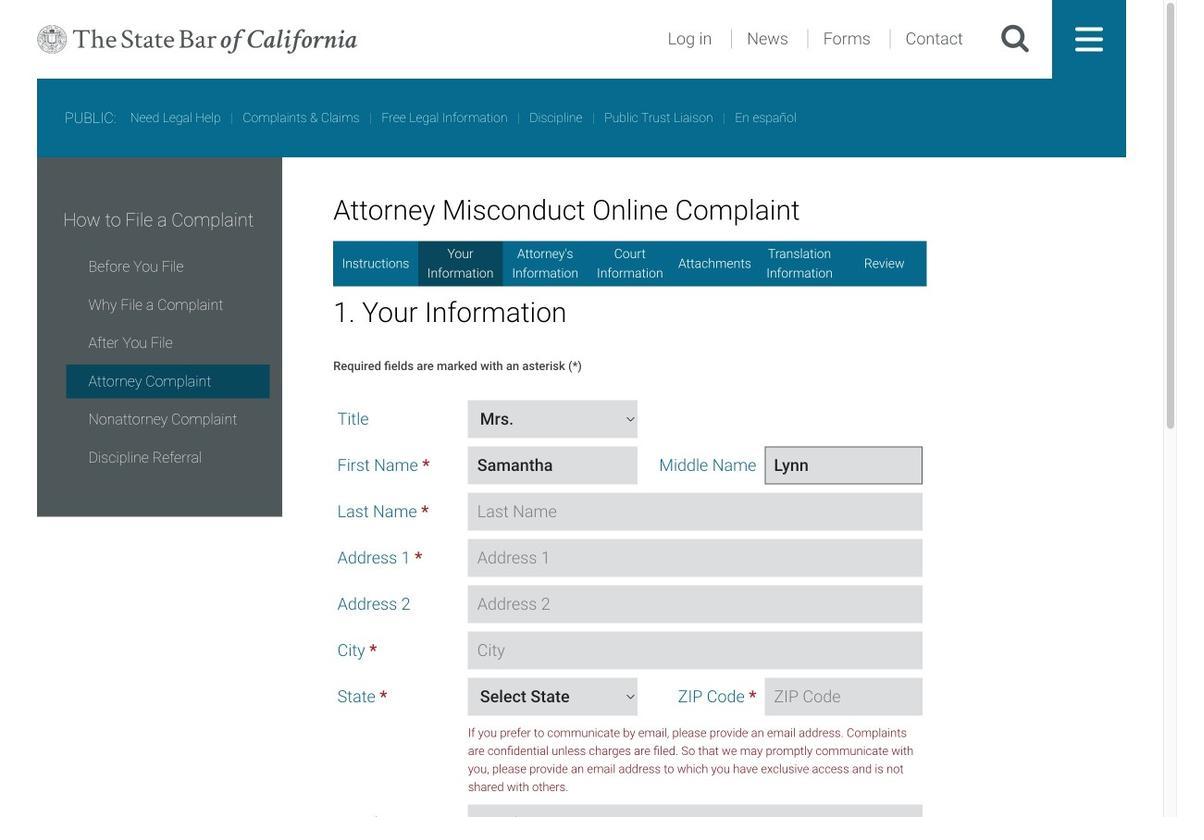 Task type: locate. For each thing, give the bounding box(es) containing it.
ZIP Code text field
[[765, 678, 923, 716]]

Address 1 text field
[[468, 539, 923, 577]]

First Name text field
[[468, 446, 638, 484]]

search form image
[[1000, 23, 1030, 56]]

City text field
[[468, 632, 923, 669]]

Email email field
[[468, 805, 923, 817]]

logo image
[[37, 0, 357, 79]]

Middle Name text field
[[765, 446, 923, 484]]



Task type: describe. For each thing, give the bounding box(es) containing it.
Address 2 text field
[[468, 585, 923, 623]]

Last Name text field
[[468, 493, 923, 531]]



